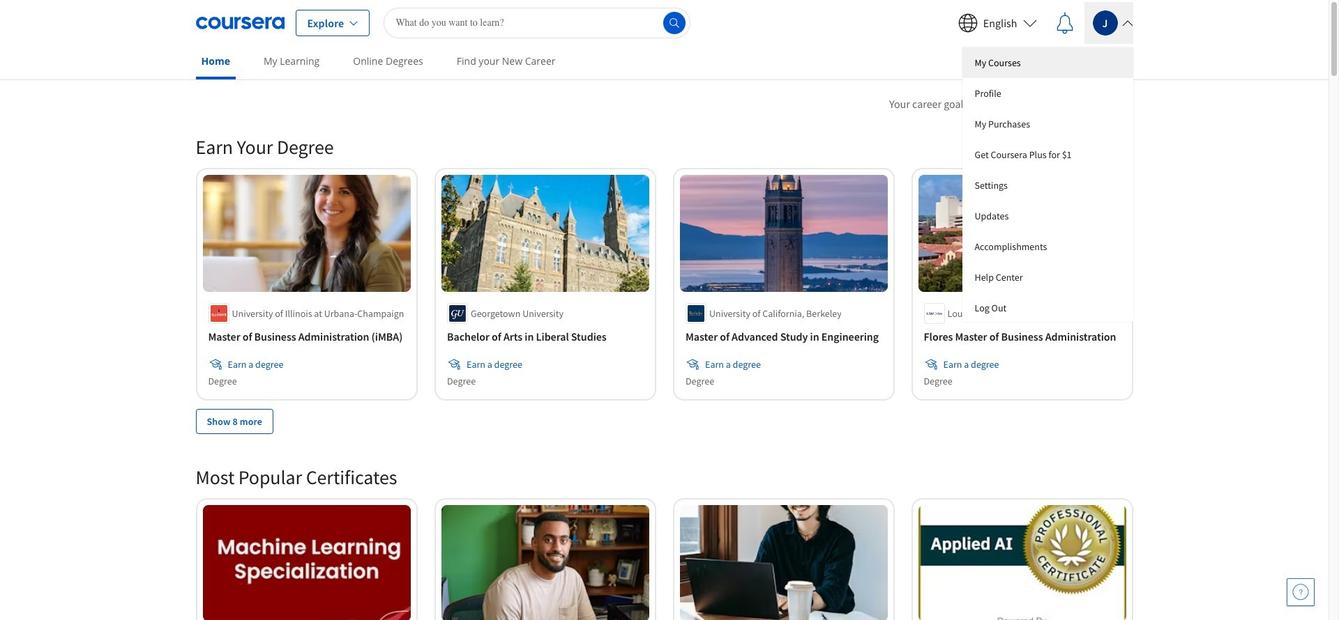 Task type: vqa. For each thing, say whether or not it's contained in the screenshot.
menu
yes



Task type: locate. For each thing, give the bounding box(es) containing it.
region
[[831, 115, 1284, 253]]

earn your degree collection element
[[187, 112, 1142, 457]]

menu
[[962, 47, 1133, 322]]

None search field
[[384, 7, 691, 38]]

help center image
[[1293, 585, 1309, 601]]



Task type: describe. For each thing, give the bounding box(es) containing it.
What do you want to learn? text field
[[384, 7, 691, 38]]

coursera image
[[196, 12, 284, 34]]

most popular certificates collection element
[[187, 443, 1142, 621]]



